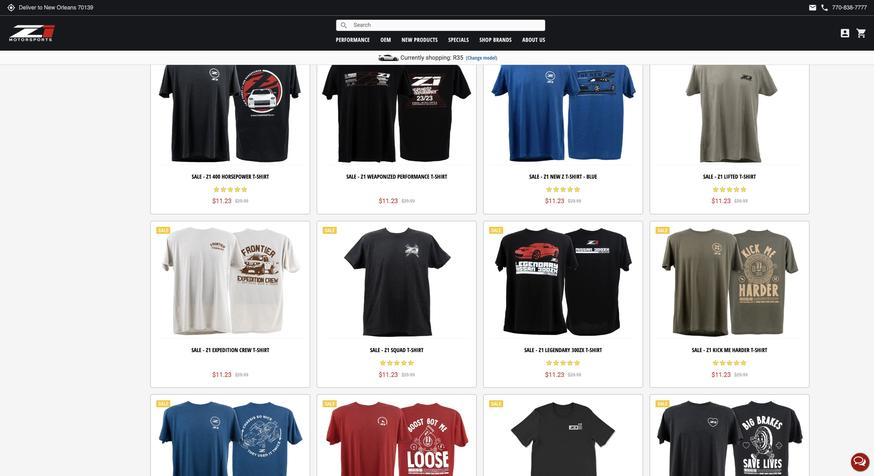 Task type: describe. For each thing, give the bounding box(es) containing it.
$29.99 for sale - z1 kick me harder t-shirt
[[734, 372, 748, 377]]

z1 for sale - z1 squad t-shirt
[[385, 346, 390, 354]]

currently shopping: r35 (change model)
[[401, 54, 497, 61]]

t- up new
[[408, 11, 412, 19]]

sale for sale - z1 squad t-shirt
[[370, 346, 380, 354]]

t- right harder
[[751, 346, 755, 354]]

$11.23 for sale - z1 squad t-shirt
[[379, 371, 398, 378]]

z1 for sale - z1 legendary 300zx t-shirt
[[539, 346, 544, 354]]

1 knock from the left
[[375, 11, 390, 19]]

my_location
[[7, 3, 15, 12]]

2 knock from the left
[[392, 11, 407, 19]]

shirt right lifted
[[744, 173, 756, 181]]

search
[[340, 21, 348, 29]]

performance link
[[336, 36, 370, 43]]

shirt right show
[[754, 11, 766, 19]]

star star star star star for squad
[[379, 359, 414, 366]]

crew
[[239, 346, 252, 354]]

t- right show
[[750, 11, 754, 19]]

400
[[213, 173, 220, 181]]

sale for sale - z1 legendary 300zx t-shirt
[[524, 346, 534, 354]]

1 horizontal spatial z
[[705, 11, 708, 19]]

legendary
[[545, 346, 570, 354]]

$11.23 for sale - z1 lifted t-shirt
[[712, 197, 731, 205]]

sale for sale - z1 expedition crew t-shirt
[[191, 346, 201, 354]]

oem link
[[381, 36, 391, 43]]

z1 for sale - z1 expedition crew t-shirt
[[206, 346, 211, 354]]

$11.23 $29.99 for sale - z1 lifted t-shirt
[[712, 197, 748, 205]]

new
[[402, 36, 413, 43]]

i'm
[[543, 11, 550, 19]]

us
[[540, 36, 545, 43]]

z1 up performance link
[[369, 11, 374, 19]]

sale - z1 weaponized performance t-shirt
[[346, 173, 447, 181]]

shirt right 'performance'
[[435, 173, 447, 181]]

- for sale - z1 expedition crew t-shirt
[[203, 346, 205, 354]]

phone link
[[821, 3, 867, 12]]

shop brands link
[[480, 36, 512, 43]]

z1 for sale - z1 new z t-shirt - blue
[[544, 173, 549, 181]]

account_box
[[840, 28, 851, 39]]

- left blue on the right
[[583, 173, 585, 181]]

sale - z1 new z t-shirt - blue
[[529, 173, 597, 181]]

oem
[[381, 36, 391, 43]]

- for sale - z1 400 horsepower t-shirt
[[203, 173, 205, 181]]

- for sale - z1 lifted t-shirt
[[715, 173, 717, 181]]

me
[[724, 346, 731, 354]]

$11.23 for sale - z1 kick me harder t-shirt
[[712, 371, 731, 378]]

2023
[[693, 11, 704, 19]]

sale for sale - z1 kick me harder t-shirt
[[692, 346, 702, 354]]

(change
[[466, 54, 482, 61]]

t- right crew
[[253, 346, 257, 354]]

z1 for sale - z1 400 horsepower t-shirt
[[206, 173, 211, 181]]

z1 left smod
[[212, 11, 217, 19]]

$11.23 $29.99 down sale - z1 weaponized performance t-shirt at the top of the page
[[379, 197, 415, 205]]

about us link
[[522, 36, 545, 43]]

$11.23 for sale - z1 400 horsepower t-shirt
[[212, 197, 232, 205]]

$11.23 for sale - z1 new z t-shirt - blue
[[545, 197, 565, 205]]

$29.99 for sale - z1 lifted t-shirt
[[734, 198, 748, 204]]

$11.23 $29.99 for sale - z1 400 horsepower t-shirt
[[212, 197, 248, 205]]

star star star star star for lifted
[[712, 186, 747, 193]]

z1 knock knock t-shirt
[[369, 11, 425, 19]]

shirt right horsepower on the left of page
[[257, 173, 269, 181]]

kick
[[713, 346, 723, 354]]

mail
[[809, 3, 817, 12]]

shirt right smod
[[237, 11, 249, 19]]

z1 motorsports logo image
[[9, 24, 56, 42]]

shirt right '300zx'
[[590, 346, 602, 354]]

sale - z1 squad t-shirt
[[370, 346, 424, 354]]

t- right it
[[574, 11, 578, 19]]

$29.99 for sale - z1 squad t-shirt
[[402, 372, 415, 377]]

about us
[[522, 36, 545, 43]]

- for sale - z1 legendary 300zx t-shirt
[[536, 346, 538, 354]]

about
[[522, 36, 538, 43]]

- for sale - z1 weaponized performance t-shirt
[[358, 173, 360, 181]]

shirt right crew
[[257, 346, 269, 354]]

sale - z1 400 horsepower t-shirt
[[192, 173, 269, 181]]

t- right lifted
[[740, 173, 744, 181]]

t- right '300zx'
[[586, 346, 590, 354]]

currently
[[401, 54, 424, 61]]

mail phone
[[809, 3, 829, 12]]

z1 left the i'm
[[536, 11, 541, 19]]

shop brands
[[480, 36, 512, 43]]



Task type: locate. For each thing, give the bounding box(es) containing it.
knock up new
[[392, 11, 407, 19]]

0 horizontal spatial z
[[562, 173, 564, 181]]

t-
[[233, 11, 237, 19], [408, 11, 412, 19], [574, 11, 578, 19], [750, 11, 754, 19], [253, 173, 257, 181], [431, 173, 435, 181], [566, 173, 570, 181], [740, 173, 744, 181], [253, 346, 257, 354], [407, 346, 411, 354], [586, 346, 590, 354], [751, 346, 755, 354]]

star star star star star down sale - z1 400 horsepower t-shirt
[[213, 186, 248, 193]]

- left the legendary
[[536, 346, 538, 354]]

knock
[[375, 11, 390, 19], [392, 11, 407, 19]]

sale for sale - z1 lifted t-shirt
[[703, 173, 713, 181]]

$11.23 $29.99 for sale - z1 kick me harder t-shirt
[[712, 371, 748, 378]]

0 horizontal spatial knock
[[375, 11, 390, 19]]

t- right horsepower on the left of page
[[253, 173, 257, 181]]

shopping_cart link
[[854, 28, 867, 39]]

1 horizontal spatial knock
[[392, 11, 407, 19]]

star star star star star for new
[[546, 186, 581, 193]]

$11.23 down expedition
[[212, 371, 232, 378]]

$11.23 $29.99 down sale - z1 expedition crew t-shirt
[[212, 371, 248, 378]]

star star star star star down sale - z1 kick me harder t-shirt
[[712, 359, 747, 366]]

star star star star star for 400
[[213, 186, 248, 193]]

t- right 'performance'
[[431, 173, 435, 181]]

tunin'
[[552, 11, 567, 19]]

sale left new
[[529, 173, 539, 181]]

z1 left 400
[[206, 173, 211, 181]]

z1 for sale - z1 lifted t-shirt
[[718, 173, 723, 181]]

z1 for sale - z1 weaponized performance t-shirt
[[361, 173, 366, 181]]

z right the 2023
[[705, 11, 708, 19]]

specials
[[448, 36, 469, 43]]

nationals
[[709, 11, 734, 19]]

2023 z nationals show t-shirt
[[693, 11, 766, 19]]

$11.23 $29.99 for sale - z1 new z t-shirt - blue
[[545, 197, 581, 205]]

sale left weaponized
[[346, 173, 356, 181]]

z1 left expedition
[[206, 346, 211, 354]]

$29.99 for sale - z1 400 horsepower t-shirt
[[235, 198, 248, 204]]

performance
[[336, 36, 370, 43]]

sale left 'squad'
[[370, 346, 380, 354]]

$29.99 down z1 knock knock t-shirt
[[387, 24, 407, 31]]

shop
[[480, 36, 492, 43]]

- left new
[[541, 173, 543, 181]]

- left 400
[[203, 173, 205, 181]]

$11.23 $29.99 down sale - z1 400 horsepower t-shirt
[[212, 197, 248, 205]]

sale - z1 legendary 300zx t-shirt
[[524, 346, 602, 354]]

shopping_cart
[[856, 28, 867, 39]]

brands
[[493, 36, 512, 43]]

weaponized
[[367, 173, 396, 181]]

300zx
[[572, 346, 584, 354]]

expedition
[[212, 346, 238, 354]]

z right new
[[562, 173, 564, 181]]

sale - z1 lifted t-shirt
[[703, 173, 756, 181]]

lifted
[[724, 173, 738, 181]]

$11.23 $29.99 down sale - z1 kick me harder t-shirt
[[712, 371, 748, 378]]

phone
[[821, 3, 829, 12]]

star star star star star down sale - z1 new z t-shirt - blue at the top right
[[546, 186, 581, 193]]

- left weaponized
[[358, 173, 360, 181]]

show
[[735, 11, 748, 19]]

new
[[550, 173, 561, 181]]

knock up oem link
[[375, 11, 390, 19]]

z1
[[212, 11, 217, 19], [369, 11, 374, 19], [536, 11, 541, 19], [206, 173, 211, 181], [361, 173, 366, 181], [544, 173, 549, 181], [718, 173, 723, 181], [206, 346, 211, 354], [385, 346, 390, 354], [539, 346, 544, 354], [707, 346, 712, 354]]

star star star star star for legendary
[[546, 359, 581, 366]]

- left lifted
[[715, 173, 717, 181]]

$11.23 $29.99 for sale - z1 legendary 300zx t-shirt
[[545, 371, 581, 378]]

$29.99 down sale - z1 new z t-shirt - blue at the top right
[[568, 198, 581, 204]]

0 vertical spatial z
[[705, 11, 708, 19]]

sale left 400
[[192, 173, 202, 181]]

z1 left weaponized
[[361, 173, 366, 181]]

shirt up new products link
[[412, 11, 425, 19]]

shirt
[[237, 11, 249, 19], [412, 11, 425, 19], [578, 11, 590, 19], [754, 11, 766, 19], [257, 173, 269, 181], [435, 173, 447, 181], [570, 173, 582, 181], [744, 173, 756, 181], [257, 346, 269, 354], [411, 346, 424, 354], [590, 346, 602, 354], [755, 346, 767, 354]]

$11.23 down sale - z1 squad t-shirt
[[379, 371, 398, 378]]

(change model) link
[[466, 54, 497, 61]]

$11.23 $29.99 down sale - z1 new z t-shirt - blue at the top right
[[545, 197, 581, 205]]

z1 left 'squad'
[[385, 346, 390, 354]]

- for sale - z1 new z t-shirt - blue
[[541, 173, 543, 181]]

sale for sale - z1 400 horsepower t-shirt
[[192, 173, 202, 181]]

z1 i'm tunin' it t-shirt
[[536, 11, 590, 19]]

$11.23 $29.99 down sale - z1 squad t-shirt
[[379, 371, 415, 378]]

sale for sale - z1 weaponized performance t-shirt
[[346, 173, 356, 181]]

squad
[[391, 346, 406, 354]]

-
[[203, 173, 205, 181], [358, 173, 360, 181], [541, 173, 543, 181], [583, 173, 585, 181], [715, 173, 717, 181], [203, 346, 205, 354], [381, 346, 383, 354], [536, 346, 538, 354], [703, 346, 705, 354]]

star
[[213, 186, 220, 193], [220, 186, 227, 193], [227, 186, 234, 193], [234, 186, 241, 193], [241, 186, 248, 193], [546, 186, 553, 193], [553, 186, 560, 193], [560, 186, 567, 193], [567, 186, 574, 193], [574, 186, 581, 193], [712, 186, 719, 193], [719, 186, 726, 193], [726, 186, 733, 193], [733, 186, 740, 193], [740, 186, 747, 193], [379, 359, 386, 366], [386, 359, 393, 366], [393, 359, 400, 366], [400, 359, 407, 366], [407, 359, 414, 366], [546, 359, 553, 366], [553, 359, 560, 366], [560, 359, 567, 366], [567, 359, 574, 366], [574, 359, 581, 366], [712, 359, 719, 366], [719, 359, 726, 366], [726, 359, 733, 366], [733, 359, 740, 366], [740, 359, 747, 366]]

sale left kick
[[692, 346, 702, 354]]

z1 left kick
[[707, 346, 712, 354]]

sale
[[192, 173, 202, 181], [346, 173, 356, 181], [529, 173, 539, 181], [703, 173, 713, 181], [191, 346, 201, 354], [370, 346, 380, 354], [524, 346, 534, 354], [692, 346, 702, 354]]

$29.99 for sale - z1 legendary 300zx t-shirt
[[568, 372, 581, 377]]

performance
[[397, 173, 430, 181]]

mail link
[[809, 3, 817, 12]]

new products link
[[402, 36, 438, 43]]

sale for sale - z1 new z t-shirt - blue
[[529, 173, 539, 181]]

sale - z1 kick me harder t-shirt
[[692, 346, 767, 354]]

it
[[569, 11, 573, 19]]

star star star star star down sale - z1 squad t-shirt
[[379, 359, 414, 366]]

blue
[[587, 173, 597, 181]]

$11.23 $29.99 for sale - z1 squad t-shirt
[[379, 371, 415, 378]]

z1 for sale - z1 kick me harder t-shirt
[[707, 346, 712, 354]]

shirt left blue on the right
[[570, 173, 582, 181]]

$29.99 down lifted
[[734, 198, 748, 204]]

t- right 'squad'
[[407, 346, 411, 354]]

new products
[[402, 36, 438, 43]]

$29.99 down harder
[[734, 372, 748, 377]]

smod
[[218, 11, 231, 19]]

$11.23 down the legendary
[[545, 371, 565, 378]]

$29.99
[[387, 24, 407, 31], [235, 198, 248, 204], [402, 198, 415, 204], [568, 198, 581, 204], [734, 198, 748, 204], [235, 372, 248, 377], [402, 372, 415, 377], [568, 372, 581, 377], [734, 372, 748, 377]]

$11.23 down 'sale - z1 lifted t-shirt'
[[712, 197, 731, 205]]

star star star star star
[[213, 186, 248, 193], [546, 186, 581, 193], [712, 186, 747, 193], [379, 359, 414, 366], [546, 359, 581, 366], [712, 359, 747, 366]]

t- right new
[[566, 173, 570, 181]]

shirt right harder
[[755, 346, 767, 354]]

$11.23 for sale - z1 legendary 300zx t-shirt
[[545, 371, 565, 378]]

sale - z1 expedition crew t-shirt
[[191, 346, 269, 354]]

z
[[705, 11, 708, 19], [562, 173, 564, 181]]

shirt right 'squad'
[[411, 346, 424, 354]]

$11.23 $29.99 down sale - z1 legendary 300zx t-shirt
[[545, 371, 581, 378]]

star star star star star for kick
[[712, 359, 747, 366]]

shopping:
[[426, 54, 452, 61]]

$29.99 down 'performance'
[[402, 198, 415, 204]]

sale left lifted
[[703, 173, 713, 181]]

z1 left lifted
[[718, 173, 723, 181]]

- for sale - z1 squad t-shirt
[[381, 346, 383, 354]]

$29.99 down horsepower on the left of page
[[235, 198, 248, 204]]

$11.23
[[212, 197, 232, 205], [379, 197, 398, 205], [545, 197, 565, 205], [712, 197, 731, 205], [212, 371, 232, 378], [379, 371, 398, 378], [545, 371, 565, 378], [712, 371, 731, 378]]

z1 left the legendary
[[539, 346, 544, 354]]

$11.23 down weaponized
[[379, 197, 398, 205]]

- for sale - z1 kick me harder t-shirt
[[703, 346, 705, 354]]

$11.23 down new
[[545, 197, 565, 205]]

- left 'squad'
[[381, 346, 383, 354]]

shirt right it
[[578, 11, 590, 19]]

account_box link
[[838, 28, 853, 39]]

r35
[[453, 54, 463, 61]]

- left kick
[[703, 346, 705, 354]]

z1 smod t-shirt
[[212, 11, 249, 19]]

$29.99 for sale - z1 new z t-shirt - blue
[[568, 198, 581, 204]]

star star star star star down 'sale - z1 lifted t-shirt'
[[712, 186, 747, 193]]

$29.99 down '300zx'
[[568, 372, 581, 377]]

$29.99 down 'squad'
[[402, 372, 415, 377]]

sale left expedition
[[191, 346, 201, 354]]

harder
[[732, 346, 750, 354]]

specials link
[[448, 36, 469, 43]]

sale left the legendary
[[524, 346, 534, 354]]

products
[[414, 36, 438, 43]]

z1 left new
[[544, 173, 549, 181]]

model)
[[483, 54, 497, 61]]

$11.23 $29.99 down 'sale - z1 lifted t-shirt'
[[712, 197, 748, 205]]

$11.23 down 400
[[212, 197, 232, 205]]

Search search field
[[348, 20, 545, 31]]

1 vertical spatial z
[[562, 173, 564, 181]]

$11.23 down kick
[[712, 371, 731, 378]]

$11.23 $29.99
[[212, 197, 248, 205], [379, 197, 415, 205], [545, 197, 581, 205], [712, 197, 748, 205], [212, 371, 248, 378], [379, 371, 415, 378], [545, 371, 581, 378], [712, 371, 748, 378]]

t- right smod
[[233, 11, 237, 19]]

horsepower
[[222, 173, 251, 181]]

- left expedition
[[203, 346, 205, 354]]

$29.99 down crew
[[235, 372, 248, 377]]

star star star star star down sale - z1 legendary 300zx t-shirt
[[546, 359, 581, 366]]



Task type: vqa. For each thing, say whether or not it's contained in the screenshot.
$11.23
yes



